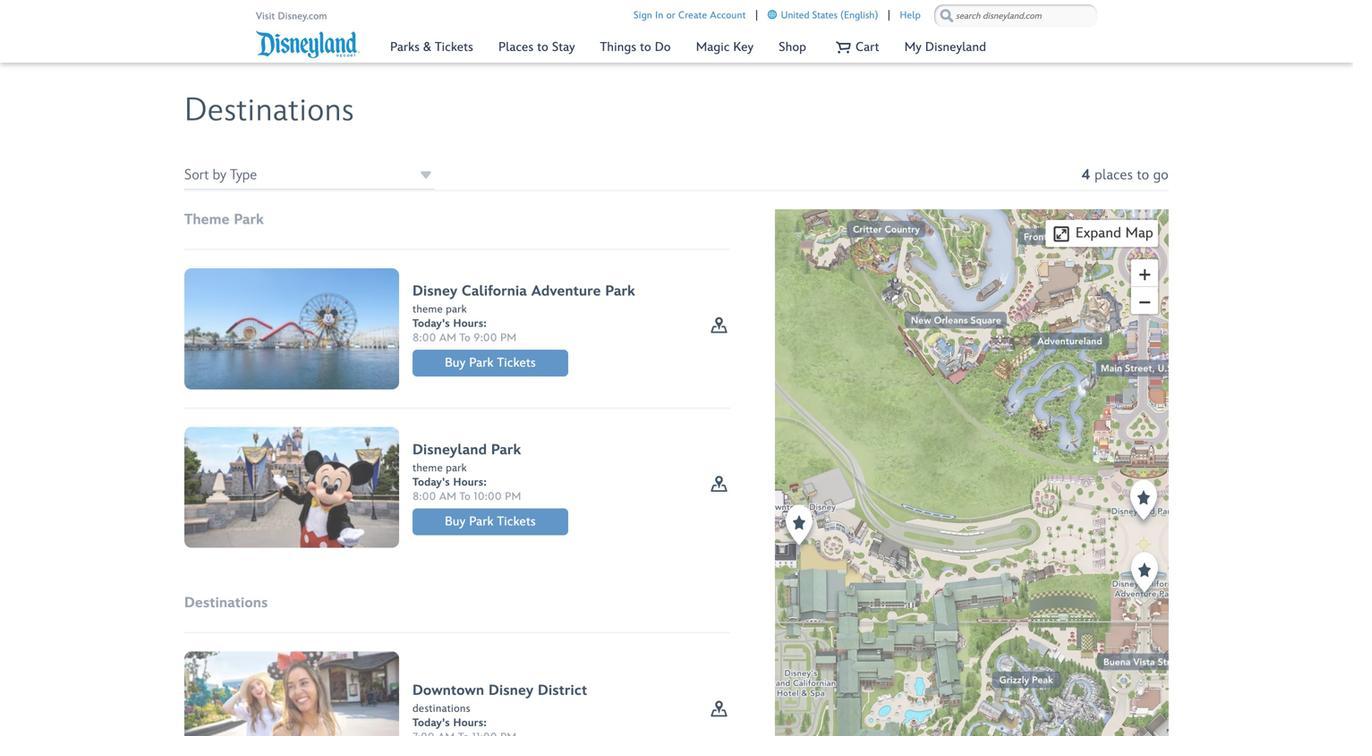 Task type: describe. For each thing, give the bounding box(es) containing it.
destinations inside downtown disney district destinations
[[413, 703, 471, 716]]

4 places to go
[[1082, 167, 1170, 184]]

+
[[1140, 261, 1152, 285]]

visit disney.com
[[256, 10, 327, 22]]

to left do
[[640, 40, 652, 55]]

pm inside disneyland park theme park today's hours: 8:00 am to 10:00 pm
[[505, 491, 522, 504]]

to inside disneyland park theme park today's hours: 8:00 am to 10:00 pm
[[460, 491, 471, 504]]

10:00
[[474, 491, 502, 504]]

tickets for california
[[497, 356, 536, 371]]

in
[[656, 9, 664, 21]]

&
[[423, 40, 432, 55]]

hours: inside disneyland park theme park today's hours: 8:00 am to 10:00 pm
[[454, 476, 487, 489]]

united
[[781, 9, 810, 21]]

disneyland inside disneyland park theme park today's hours: 8:00 am to 10:00 pm
[[413, 442, 487, 459]]

buy for disneyland
[[445, 515, 466, 530]]

create
[[679, 9, 708, 21]]

9:00
[[474, 332, 498, 345]]

adventure
[[532, 283, 601, 301]]

−
[[1140, 288, 1152, 313]]

visit
[[256, 10, 275, 22]]

disney inside downtown disney district destinations
[[489, 683, 534, 700]]

help
[[900, 9, 921, 21]]

states
[[813, 9, 838, 21]]

show on map: disney california adventure park image
[[708, 314, 731, 337]]

theme inside disney california adventure park theme park today's hours: 8:00 am to 9:00 pm
[[413, 303, 443, 316]]

pm inside disney california adventure park theme park today's hours: 8:00 am to 9:00 pm
[[501, 332, 517, 345]]

united states (english)
[[781, 9, 879, 21]]

park inside disney california adventure park theme park today's hours: 8:00 am to 9:00 pm
[[606, 283, 636, 301]]

show on map: downtown disney district image
[[708, 698, 731, 721]]

expand map
[[1076, 225, 1154, 242]]

expand
[[1076, 225, 1122, 242]]

mickey, in front of the bridge leading to sleeping beauty castle, welcomes you to disneyland park image
[[184, 427, 399, 549]]

am inside disney california adventure park theme park today's hours: 8:00 am to 9:00 pm
[[440, 332, 457, 345]]

8:00 inside disney california adventure park theme park today's hours: 8:00 am to 9:00 pm
[[413, 332, 437, 345]]

help link
[[900, 6, 921, 25]]

0 horizontal spatial destinations
[[184, 595, 268, 613]]

today's inside disney california adventure park theme park today's hours: 8:00 am to 9:00 pm
[[413, 318, 450, 331]]

magic
[[696, 40, 730, 55]]

am inside disneyland park theme park today's hours: 8:00 am to 10:00 pm
[[440, 491, 457, 504]]

buy park tickets link for california
[[413, 350, 569, 377]]

or
[[667, 9, 676, 21]]

buy park tickets for california
[[445, 356, 536, 371]]

buy for disney
[[445, 356, 466, 371]]

theme inside disneyland park theme park today's hours: 8:00 am to 10:00 pm
[[413, 462, 443, 475]]

my disneyland
[[905, 40, 987, 55]]

stay
[[552, 40, 575, 55]]

my
[[905, 40, 922, 55]]

things to do
[[601, 40, 671, 55]]

united states (english) button
[[768, 6, 879, 25]]

park inside disney california adventure park theme park today's hours: 8:00 am to 9:00 pm
[[446, 303, 467, 316]]

disney.com
[[278, 10, 327, 22]]

buy park tickets link for park
[[413, 509, 569, 536]]

key
[[734, 40, 754, 55]]

disneyland logo image
[[256, 30, 360, 59]]

places to stay
[[499, 40, 575, 55]]

downtown
[[413, 683, 485, 700]]

to left stay
[[538, 40, 549, 55]]

show on map: disneyland park image
[[708, 473, 731, 496]]

park inside disneyland park theme park today's hours: 8:00 am to 10:00 pm
[[491, 442, 521, 459]]

destinations main content
[[174, 63, 1209, 737]]

menu bar containing parks & tickets
[[378, 26, 999, 63]]



Task type: vqa. For each thing, say whether or not it's contained in the screenshot.
the bottom 2
no



Task type: locate. For each thing, give the bounding box(es) containing it.
8:00 left 9:00
[[413, 332, 437, 345]]

disneyland
[[926, 40, 987, 55], [413, 442, 487, 459]]

0 vertical spatial tickets
[[435, 40, 474, 55]]

park right adventure
[[606, 283, 636, 301]]

pm right 9:00
[[501, 332, 517, 345]]

0 vertical spatial theme
[[184, 211, 230, 229]]

global languages image
[[768, 10, 778, 19]]

places to stay link
[[487, 32, 587, 63]]

shop link
[[768, 32, 819, 63]]

(english)
[[841, 9, 879, 21]]

1 vertical spatial theme
[[413, 303, 443, 316]]

destinations
[[184, 595, 268, 613], [413, 703, 471, 716]]

hours: up 9:00
[[454, 318, 487, 331]]

1 vertical spatial disneyland
[[413, 442, 487, 459]]

1 vertical spatial buy
[[445, 515, 466, 530]]

2 vertical spatial theme
[[413, 462, 443, 475]]

to left go
[[1138, 167, 1150, 184]]

am left 9:00
[[440, 332, 457, 345]]

district
[[538, 683, 588, 700]]

0 vertical spatial pm
[[501, 332, 517, 345]]

4
[[1082, 167, 1091, 184]]

1 vertical spatial disney
[[489, 683, 534, 700]]

cart
[[856, 40, 880, 55]]

visit disney.com link
[[256, 7, 331, 26]]

magic key link
[[685, 32, 766, 63]]

hours: down downtown disney district destinations
[[454, 717, 487, 730]]

buy park tickets for park
[[445, 515, 536, 530]]

2 women walking through a courtyard in the downtown disney district image
[[184, 653, 399, 737]]

cart empty image
[[836, 40, 852, 55]]

hours:
[[454, 318, 487, 331], [454, 476, 487, 489], [454, 717, 487, 730]]

cart link
[[820, 32, 892, 63]]

places
[[499, 40, 534, 55]]

0 vertical spatial park
[[234, 211, 264, 229]]

0 vertical spatial buy park tickets
[[445, 356, 536, 371]]

1 vertical spatial buy park tickets
[[445, 515, 536, 530]]

buy park tickets link
[[413, 350, 569, 377], [413, 509, 569, 536]]

shop
[[779, 40, 807, 55]]

1 today's from the top
[[413, 318, 450, 331]]

today's
[[413, 318, 450, 331], [413, 476, 450, 489], [413, 717, 450, 730]]

buy
[[445, 356, 466, 371], [445, 515, 466, 530]]

0 vertical spatial am
[[440, 332, 457, 345]]

2 8:00 from the top
[[413, 491, 437, 504]]

to left 9:00
[[460, 332, 471, 345]]

buy park tickets down 9:00
[[445, 356, 536, 371]]

8:00 left 10:00
[[413, 491, 437, 504]]

sign in or create account
[[634, 9, 746, 21]]

0 vertical spatial buy
[[445, 356, 466, 371]]

tickets right '&'
[[435, 40, 474, 55]]

destinations
[[184, 91, 355, 130]]

go
[[1154, 167, 1170, 184]]

None search field
[[935, 4, 1098, 27]]

hours: inside disney california adventure park theme park today's hours: 8:00 am to 9:00 pm
[[454, 318, 487, 331]]

tickets down 10:00
[[497, 515, 536, 530]]

parks & tickets
[[390, 40, 474, 55]]

1 buy park tickets from the top
[[445, 356, 536, 371]]

1 buy park tickets link from the top
[[413, 350, 569, 377]]

0 vertical spatial 8:00
[[413, 332, 437, 345]]

sign in or create account link
[[634, 6, 746, 25]]

+ button
[[1132, 260, 1159, 287]]

1 vertical spatial park
[[446, 303, 467, 316]]

2 vertical spatial today's
[[413, 717, 450, 730]]

to inside disney california adventure park theme park today's hours: 8:00 am to 9:00 pm
[[460, 332, 471, 345]]

tickets inside parks & tickets link
[[435, 40, 474, 55]]

2 vertical spatial park
[[446, 462, 467, 475]]

park down 10:00
[[469, 515, 494, 530]]

a view from the water of pixar pier that includes the incredicoaster and the pixar pal a round ferris wheel. image
[[174, 263, 410, 396]]

1 hours: from the top
[[454, 318, 487, 331]]

3 today's from the top
[[413, 717, 450, 730]]

account
[[710, 9, 746, 21]]

2 vertical spatial tickets
[[497, 515, 536, 530]]

0 vertical spatial disney
[[413, 283, 458, 301]]

am
[[440, 332, 457, 345], [440, 491, 457, 504]]

theme park
[[184, 211, 264, 229]]

park
[[606, 283, 636, 301], [469, 356, 494, 371], [491, 442, 521, 459], [469, 515, 494, 530]]

park up 10:00
[[491, 442, 521, 459]]

magic key
[[696, 40, 754, 55]]

1 vertical spatial pm
[[505, 491, 522, 504]]

0 vertical spatial buy park tickets link
[[413, 350, 569, 377]]

my disneyland link
[[893, 32, 999, 63]]

1 vertical spatial tickets
[[497, 356, 536, 371]]

to
[[538, 40, 549, 55], [640, 40, 652, 55], [1138, 167, 1150, 184], [460, 332, 471, 345], [460, 491, 471, 504]]

places
[[1095, 167, 1134, 184]]

buy park tickets link down 9:00
[[413, 350, 569, 377]]

disney left district
[[489, 683, 534, 700]]

today's hours:
[[413, 717, 487, 730]]

disney left "california"
[[413, 283, 458, 301]]

map
[[1126, 225, 1154, 242]]

1 horizontal spatial disney
[[489, 683, 534, 700]]

disney california adventure park theme park today's hours: 8:00 am to 9:00 pm
[[413, 283, 636, 345]]

am left 10:00
[[440, 491, 457, 504]]

1 vertical spatial buy park tickets link
[[413, 509, 569, 536]]

+ −
[[1140, 261, 1152, 313]]

disneyland park theme park today's hours: 8:00 am to 10:00 pm
[[413, 442, 522, 504]]

things
[[601, 40, 637, 55]]

park inside disneyland park theme park today's hours: 8:00 am to 10:00 pm
[[446, 462, 467, 475]]

1 vertical spatial today's
[[413, 476, 450, 489]]

buy down "california"
[[445, 356, 466, 371]]

park
[[234, 211, 264, 229], [446, 303, 467, 316], [446, 462, 467, 475]]

buy down disneyland park theme park today's hours: 8:00 am to 10:00 pm
[[445, 515, 466, 530]]

disneyland right my
[[926, 40, 987, 55]]

pm right 10:00
[[505, 491, 522, 504]]

1 horizontal spatial destinations
[[413, 703, 471, 716]]

0 vertical spatial disneyland
[[926, 40, 987, 55]]

expand map link
[[1046, 220, 1159, 247]]

things to do link
[[589, 32, 683, 63]]

buy park tickets down 10:00
[[445, 515, 536, 530]]

tickets
[[435, 40, 474, 55], [497, 356, 536, 371], [497, 515, 536, 530]]

− button
[[1132, 287, 1159, 314]]

1 vertical spatial 8:00
[[413, 491, 437, 504]]

buy park tickets link down 10:00
[[413, 509, 569, 536]]

1 vertical spatial am
[[440, 491, 457, 504]]

1 am from the top
[[440, 332, 457, 345]]

park down 9:00
[[469, 356, 494, 371]]

downtown disney district destinations
[[413, 683, 588, 716]]

2 vertical spatial hours:
[[454, 717, 487, 730]]

search disneyland.com text field
[[956, 8, 1076, 24]]

disneyland up 10:00
[[413, 442, 487, 459]]

california
[[462, 283, 527, 301]]

disney inside disney california adventure park theme park today's hours: 8:00 am to 9:00 pm
[[413, 283, 458, 301]]

1 vertical spatial destinations
[[413, 703, 471, 716]]

8:00 inside disneyland park theme park today's hours: 8:00 am to 10:00 pm
[[413, 491, 437, 504]]

1 8:00 from the top
[[413, 332, 437, 345]]

0 vertical spatial hours:
[[454, 318, 487, 331]]

today's inside disneyland park theme park today's hours: 8:00 am to 10:00 pm
[[413, 476, 450, 489]]

hours: up 10:00
[[454, 476, 487, 489]]

tickets for park
[[497, 515, 536, 530]]

sign
[[634, 9, 653, 21]]

1 vertical spatial hours:
[[454, 476, 487, 489]]

8:00
[[413, 332, 437, 345], [413, 491, 437, 504]]

2 hours: from the top
[[454, 476, 487, 489]]

1 buy from the top
[[445, 356, 466, 371]]

pm
[[501, 332, 517, 345], [505, 491, 522, 504]]

parks
[[390, 40, 420, 55]]

buy park tickets
[[445, 356, 536, 371], [445, 515, 536, 530]]

2 today's from the top
[[413, 476, 450, 489]]

parks & tickets link
[[379, 32, 485, 63]]

2 am from the top
[[440, 491, 457, 504]]

3 hours: from the top
[[454, 717, 487, 730]]

0 horizontal spatial disneyland
[[413, 442, 487, 459]]

menu bar
[[378, 26, 999, 63]]

disney
[[413, 283, 458, 301], [489, 683, 534, 700]]

0 horizontal spatial disney
[[413, 283, 458, 301]]

tickets down 9:00
[[497, 356, 536, 371]]

do
[[655, 40, 671, 55]]

0 vertical spatial today's
[[413, 318, 450, 331]]

to left 10:00
[[460, 491, 471, 504]]

2 buy from the top
[[445, 515, 466, 530]]

press m to show on map element
[[174, 251, 731, 567]]

2 buy park tickets link from the top
[[413, 509, 569, 536]]

theme
[[184, 211, 230, 229], [413, 303, 443, 316], [413, 462, 443, 475]]

0 vertical spatial destinations
[[184, 595, 268, 613]]

1 horizontal spatial disneyland
[[926, 40, 987, 55]]

2 buy park tickets from the top
[[445, 515, 536, 530]]



